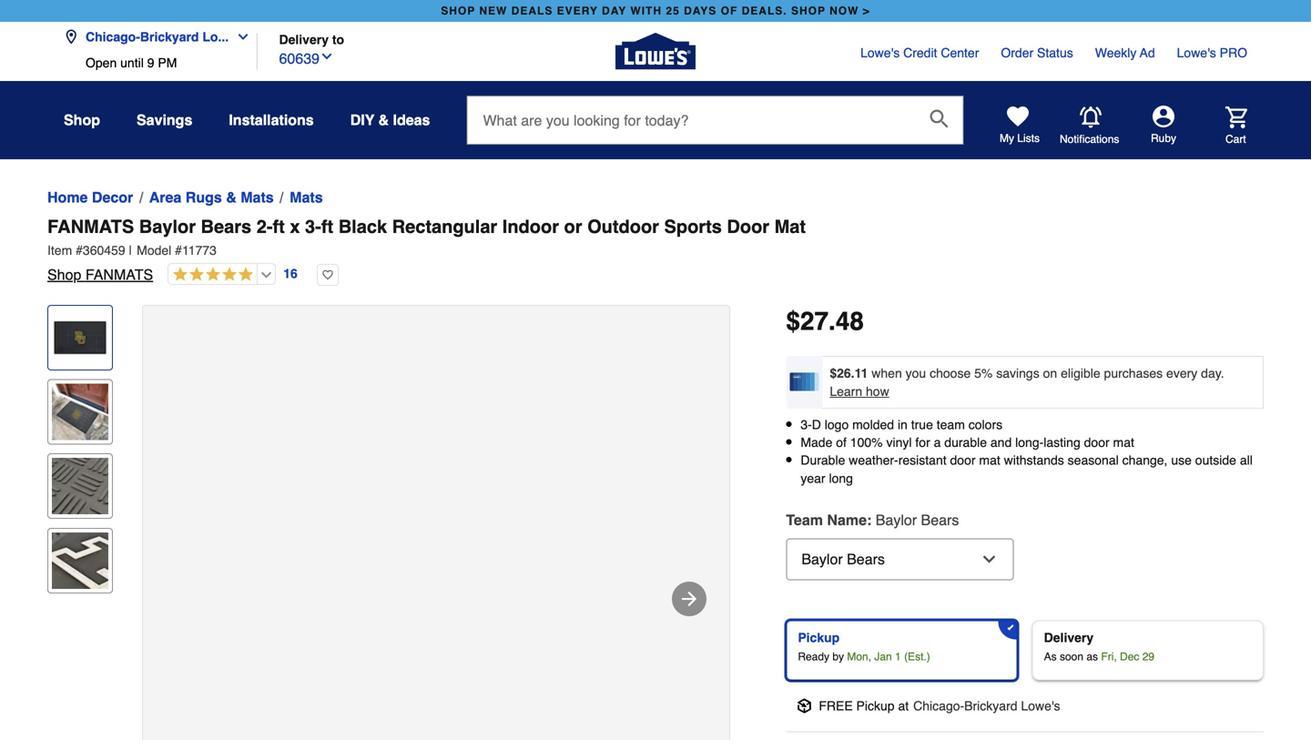 Task type: describe. For each thing, give the bounding box(es) containing it.
soon
[[1060, 651, 1084, 663]]

eligible
[[1061, 366, 1101, 381]]

0 horizontal spatial mat
[[980, 453, 1001, 468]]

lowe's pro link
[[1177, 44, 1248, 62]]

cart
[[1226, 133, 1247, 146]]

3- inside fanmats baylor bears 2-ft x 3-ft black rectangular indoor or outdoor sports door mat item # 360459 | model # 11773
[[305, 216, 321, 237]]

1 horizontal spatial pickup
[[857, 699, 895, 714]]

savings
[[997, 366, 1040, 381]]

chicago-brickyard lo... button
[[64, 19, 258, 56]]

chevron down image
[[229, 30, 251, 44]]

100%
[[851, 435, 883, 450]]

my
[[1000, 132, 1015, 145]]

16
[[283, 267, 298, 281]]

in
[[898, 418, 908, 432]]

model
[[137, 243, 172, 258]]

center
[[941, 46, 980, 60]]

fanmats inside fanmats baylor bears 2-ft x 3-ft black rectangular indoor or outdoor sports door mat item # 360459 | model # 11773
[[47, 216, 134, 237]]

credit
[[904, 46, 938, 60]]

fanmats  #11773 - thumbnail3 image
[[52, 458, 108, 515]]

2 # from the left
[[175, 243, 182, 258]]

lowe's home improvement notification center image
[[1080, 106, 1102, 128]]

or
[[564, 216, 583, 237]]

change,
[[1123, 453, 1168, 468]]

ready
[[798, 651, 830, 663]]

colors
[[969, 418, 1003, 432]]

1 ft from the left
[[273, 216, 285, 237]]

lowe's credit center link
[[861, 44, 980, 62]]

of
[[836, 435, 847, 450]]

order status link
[[1001, 44, 1074, 62]]

notifications
[[1060, 133, 1120, 146]]

location image
[[64, 30, 78, 44]]

order
[[1001, 46, 1034, 60]]

1 horizontal spatial lowe's
[[1021, 699, 1061, 714]]

every
[[1167, 366, 1198, 381]]

delivery to
[[279, 32, 344, 47]]

shop button
[[64, 104, 100, 137]]

lists
[[1018, 132, 1040, 145]]

fanmats  #11773 - thumbnail2 image
[[52, 384, 108, 440]]

name
[[827, 512, 867, 529]]

purchases
[[1104, 366, 1163, 381]]

with
[[631, 5, 662, 17]]

choose
[[930, 366, 971, 381]]

$26.11 when you choose 5% savings on eligible purchases every day. learn how
[[830, 366, 1225, 399]]

logo
[[825, 418, 849, 432]]

weather-
[[849, 453, 899, 468]]

$ 27 . 48
[[786, 307, 864, 336]]

mon,
[[847, 651, 872, 663]]

long
[[829, 471, 853, 486]]

2 mats from the left
[[290, 189, 323, 206]]

day
[[602, 5, 627, 17]]

installations button
[[229, 104, 314, 137]]

open
[[86, 56, 117, 70]]

durable
[[945, 435, 987, 450]]

chicago- inside button
[[86, 30, 140, 44]]

indoor
[[503, 216, 559, 237]]

search image
[[930, 110, 949, 128]]

deals
[[512, 5, 553, 17]]

fanmats  #11773 - thumbnail image
[[52, 310, 108, 366]]

shop fanmats
[[47, 266, 153, 283]]

1
[[895, 651, 902, 663]]

delivery for as
[[1044, 631, 1094, 645]]

1 vertical spatial brickyard
[[965, 699, 1018, 714]]

delivery as soon as fri, dec 29
[[1044, 631, 1155, 663]]

when
[[872, 366, 902, 381]]

1 horizontal spatial baylor
[[876, 512, 917, 529]]

weekly ad
[[1096, 46, 1156, 60]]

shop for shop fanmats
[[47, 266, 81, 283]]

sports
[[665, 216, 722, 237]]

made
[[801, 435, 833, 450]]

seasonal
[[1068, 453, 1119, 468]]

pickup inside pickup ready by mon, jan 1 (est.)
[[798, 631, 840, 645]]

shop new deals every day with 25 days of deals. shop now > link
[[437, 0, 874, 22]]

chicago-brickyard lo...
[[86, 30, 229, 44]]

diy & ideas button
[[350, 104, 430, 137]]

pickup image
[[797, 699, 812, 714]]

2 shop from the left
[[792, 5, 826, 17]]

lowe's credit center
[[861, 46, 980, 60]]

every
[[557, 5, 598, 17]]

to
[[332, 32, 344, 47]]

as
[[1087, 651, 1099, 663]]

area rugs & mats
[[149, 189, 274, 206]]

durable
[[801, 453, 846, 468]]

learn
[[830, 384, 863, 399]]

you
[[906, 366, 927, 381]]

lasting
[[1044, 435, 1081, 450]]

1 horizontal spatial chicago-
[[914, 699, 965, 714]]

lowe's for lowe's pro
[[1177, 46, 1217, 60]]

25
[[666, 5, 680, 17]]

option group containing pickup
[[779, 613, 1272, 688]]

order status
[[1001, 46, 1074, 60]]

1 horizontal spatial mat
[[1114, 435, 1135, 450]]

until
[[120, 56, 144, 70]]

1 vertical spatial &
[[226, 189, 237, 206]]

installations
[[229, 112, 314, 128]]

1 vertical spatial fanmats
[[85, 266, 153, 283]]

mat
[[775, 216, 806, 237]]

home decor
[[47, 189, 133, 206]]

3-d logo molded in true team colors made of 100% vinyl for a durable and long-lasting door mat durable weather-resistant door mat withstands seasonal change, use outside all year long
[[801, 418, 1253, 486]]

pro
[[1220, 46, 1248, 60]]

molded
[[853, 418, 895, 432]]

by
[[833, 651, 844, 663]]

decor
[[92, 189, 133, 206]]

of
[[721, 5, 738, 17]]

year
[[801, 471, 826, 486]]



Task type: locate. For each thing, give the bounding box(es) containing it.
mat down and at the bottom right of the page
[[980, 453, 1001, 468]]

bears down area rugs & mats link
[[201, 216, 252, 237]]

0 vertical spatial mat
[[1114, 435, 1135, 450]]

vinyl
[[887, 435, 912, 450]]

brickyard
[[140, 30, 199, 44], [965, 699, 1018, 714]]

chicago- up open
[[86, 30, 140, 44]]

2-
[[257, 216, 273, 237]]

home
[[47, 189, 88, 206]]

1 vertical spatial mat
[[980, 453, 1001, 468]]

lowe's left credit
[[861, 46, 900, 60]]

now
[[830, 5, 859, 17]]

chicago- right at at the bottom of the page
[[914, 699, 965, 714]]

# right the item
[[76, 243, 83, 258]]

0 vertical spatial bears
[[201, 216, 252, 237]]

0 horizontal spatial mats
[[241, 189, 274, 206]]

team
[[937, 418, 965, 432]]

home decor link
[[47, 187, 133, 209]]

black
[[339, 216, 387, 237]]

lowe's
[[861, 46, 900, 60], [1177, 46, 1217, 60], [1021, 699, 1061, 714]]

arrow right image
[[679, 588, 700, 610]]

shop
[[441, 5, 476, 17], [792, 5, 826, 17]]

60639
[[279, 50, 320, 67]]

Search Query text field
[[468, 97, 916, 144]]

free
[[819, 699, 853, 714]]

bears inside fanmats baylor bears 2-ft x 3-ft black rectangular indoor or outdoor sports door mat item # 360459 | model # 11773
[[201, 216, 252, 237]]

d
[[812, 418, 822, 432]]

pickup
[[798, 631, 840, 645], [857, 699, 895, 714]]

0 horizontal spatial delivery
[[279, 32, 329, 47]]

& inside button
[[379, 112, 389, 128]]

pickup up ready
[[798, 631, 840, 645]]

delivery up 60639
[[279, 32, 329, 47]]

cart button
[[1201, 106, 1248, 146]]

0 vertical spatial brickyard
[[140, 30, 199, 44]]

jan
[[875, 651, 892, 663]]

0 vertical spatial door
[[1085, 435, 1110, 450]]

savings button
[[137, 104, 193, 137]]

door up seasonal
[[1085, 435, 1110, 450]]

1 horizontal spatial delivery
[[1044, 631, 1094, 645]]

lowe's home improvement logo image
[[616, 11, 696, 92]]

fanmats up 360459
[[47, 216, 134, 237]]

outside
[[1196, 453, 1237, 468]]

brickyard right at at the bottom of the page
[[965, 699, 1018, 714]]

shop down open
[[64, 112, 100, 128]]

bears down resistant
[[921, 512, 959, 529]]

1 horizontal spatial bears
[[921, 512, 959, 529]]

48
[[836, 307, 864, 336]]

ad
[[1140, 46, 1156, 60]]

delivery inside the delivery as soon as fri, dec 29
[[1044, 631, 1094, 645]]

my lists link
[[1000, 106, 1040, 146]]

3- inside 3-d logo molded in true team colors made of 100% vinyl for a durable and long-lasting door mat durable weather-resistant door mat withstands seasonal change, use outside all year long
[[801, 418, 812, 432]]

shop for shop
[[64, 112, 100, 128]]

1 horizontal spatial shop
[[792, 5, 826, 17]]

day.
[[1202, 366, 1225, 381]]

0 vertical spatial fanmats
[[47, 216, 134, 237]]

baylor
[[139, 216, 196, 237], [876, 512, 917, 529]]

mats up the 2-
[[241, 189, 274, 206]]

baylor up model
[[139, 216, 196, 237]]

1 vertical spatial delivery
[[1044, 631, 1094, 645]]

new
[[479, 5, 508, 17]]

savings
[[137, 112, 193, 128]]

brickyard up pm
[[140, 30, 199, 44]]

lowe's left pro
[[1177, 46, 1217, 60]]

0 vertical spatial &
[[379, 112, 389, 128]]

fanmats down |
[[85, 266, 153, 283]]

0 horizontal spatial &
[[226, 189, 237, 206]]

1 vertical spatial shop
[[47, 266, 81, 283]]

x
[[290, 216, 300, 237]]

3- up made
[[801, 418, 812, 432]]

shop
[[64, 112, 100, 128], [47, 266, 81, 283]]

0 horizontal spatial pickup
[[798, 631, 840, 645]]

0 horizontal spatial door
[[951, 453, 976, 468]]

mat up change,
[[1114, 435, 1135, 450]]

lowe's pro
[[1177, 46, 1248, 60]]

& right rugs
[[226, 189, 237, 206]]

0 horizontal spatial baylor
[[139, 216, 196, 237]]

1 horizontal spatial #
[[175, 243, 182, 258]]

1 vertical spatial bears
[[921, 512, 959, 529]]

as
[[1044, 651, 1057, 663]]

1 horizontal spatial mats
[[290, 189, 323, 206]]

pm
[[158, 56, 177, 70]]

rugs
[[186, 189, 222, 206]]

0 horizontal spatial #
[[76, 243, 83, 258]]

for
[[916, 435, 931, 450]]

2 horizontal spatial lowe's
[[1177, 46, 1217, 60]]

learn how button
[[830, 383, 890, 401]]

lowe's down as
[[1021, 699, 1061, 714]]

door down durable
[[951, 453, 976, 468]]

heart outline image
[[317, 264, 339, 286]]

lowe's home improvement lists image
[[1007, 106, 1029, 128]]

1 vertical spatial 3-
[[801, 418, 812, 432]]

ft
[[273, 216, 285, 237], [321, 216, 334, 237]]

0 vertical spatial shop
[[64, 112, 100, 128]]

0 horizontal spatial bears
[[201, 216, 252, 237]]

free pickup at chicago-brickyard lowe's
[[819, 699, 1061, 714]]

use
[[1172, 453, 1192, 468]]

# right model
[[175, 243, 182, 258]]

fri,
[[1102, 651, 1117, 663]]

1 mats from the left
[[241, 189, 274, 206]]

60639 button
[[279, 46, 334, 70]]

27
[[801, 307, 829, 336]]

1 shop from the left
[[441, 5, 476, 17]]

5%
[[975, 366, 993, 381]]

1 vertical spatial door
[[951, 453, 976, 468]]

:
[[867, 512, 872, 529]]

0 horizontal spatial brickyard
[[140, 30, 199, 44]]

fanmats  #11773 - thumbnail4 image
[[52, 533, 108, 589]]

lo...
[[203, 30, 229, 44]]

29
[[1143, 651, 1155, 663]]

9
[[147, 56, 154, 70]]

0 horizontal spatial shop
[[441, 5, 476, 17]]

days
[[684, 5, 717, 17]]

pickup left at at the bottom of the page
[[857, 699, 895, 714]]

weekly ad link
[[1096, 44, 1156, 62]]

fanmats baylor bears 2-ft x 3-ft black rectangular indoor or outdoor sports door mat item # 360459 | model # 11773
[[47, 216, 806, 258]]

1 # from the left
[[76, 243, 83, 258]]

chevron down image
[[320, 49, 334, 64]]

shop left new
[[441, 5, 476, 17]]

& right diy
[[379, 112, 389, 128]]

area
[[149, 189, 182, 206]]

0 vertical spatial chicago-
[[86, 30, 140, 44]]

item number 3 6 0 4 5 9 and model number 1 1 7 7 3 element
[[47, 241, 1264, 260]]

None search field
[[467, 96, 964, 159]]

$26.11
[[830, 366, 868, 381]]

1 vertical spatial chicago-
[[914, 699, 965, 714]]

lowe's home improvement cart image
[[1226, 106, 1248, 128]]

&
[[379, 112, 389, 128], [226, 189, 237, 206]]

status
[[1038, 46, 1074, 60]]

1 vertical spatial baylor
[[876, 512, 917, 529]]

1 vertical spatial pickup
[[857, 699, 895, 714]]

0 horizontal spatial 3-
[[305, 216, 321, 237]]

0 vertical spatial baylor
[[139, 216, 196, 237]]

4.8 stars image
[[169, 267, 253, 284]]

(est.)
[[905, 651, 931, 663]]

item
[[47, 243, 72, 258]]

a
[[934, 435, 941, 450]]

.
[[829, 307, 836, 336]]

at
[[899, 699, 909, 714]]

0 horizontal spatial lowe's
[[861, 46, 900, 60]]

all
[[1240, 453, 1253, 468]]

door
[[727, 216, 770, 237]]

0 vertical spatial delivery
[[279, 32, 329, 47]]

mats link
[[290, 187, 323, 209]]

option group
[[779, 613, 1272, 688]]

team
[[786, 512, 823, 529]]

1 horizontal spatial &
[[379, 112, 389, 128]]

0 horizontal spatial chicago-
[[86, 30, 140, 44]]

1 horizontal spatial brickyard
[[965, 699, 1018, 714]]

ruby
[[1151, 132, 1177, 145]]

0 vertical spatial pickup
[[798, 631, 840, 645]]

2 ft from the left
[[321, 216, 334, 237]]

3- right x
[[305, 216, 321, 237]]

0 horizontal spatial ft
[[273, 216, 285, 237]]

3-
[[305, 216, 321, 237], [801, 418, 812, 432]]

diy
[[350, 112, 375, 128]]

mats up x
[[290, 189, 323, 206]]

diy & ideas
[[350, 112, 430, 128]]

lowe's for lowe's credit center
[[861, 46, 900, 60]]

1 horizontal spatial 3-
[[801, 418, 812, 432]]

1 horizontal spatial ft
[[321, 216, 334, 237]]

ft right x
[[321, 216, 334, 237]]

baylor right :
[[876, 512, 917, 529]]

long-
[[1016, 435, 1044, 450]]

shop new deals every day with 25 days of deals. shop now >
[[441, 5, 871, 17]]

brickyard inside button
[[140, 30, 199, 44]]

ft left x
[[273, 216, 285, 237]]

bears
[[201, 216, 252, 237], [921, 512, 959, 529]]

delivery for to
[[279, 32, 329, 47]]

shop left now
[[792, 5, 826, 17]]

delivery up soon
[[1044, 631, 1094, 645]]

shop down the item
[[47, 266, 81, 283]]

baylor inside fanmats baylor bears 2-ft x 3-ft black rectangular indoor or outdoor sports door mat item # 360459 | model # 11773
[[139, 216, 196, 237]]

1 horizontal spatial door
[[1085, 435, 1110, 450]]

outdoor
[[588, 216, 659, 237]]

and
[[991, 435, 1012, 450]]

area rugs & mats link
[[149, 187, 274, 209]]

team name : baylor bears
[[786, 512, 959, 529]]

0 vertical spatial 3-
[[305, 216, 321, 237]]



Task type: vqa. For each thing, say whether or not it's contained in the screenshot.
BRICKYARD in button
yes



